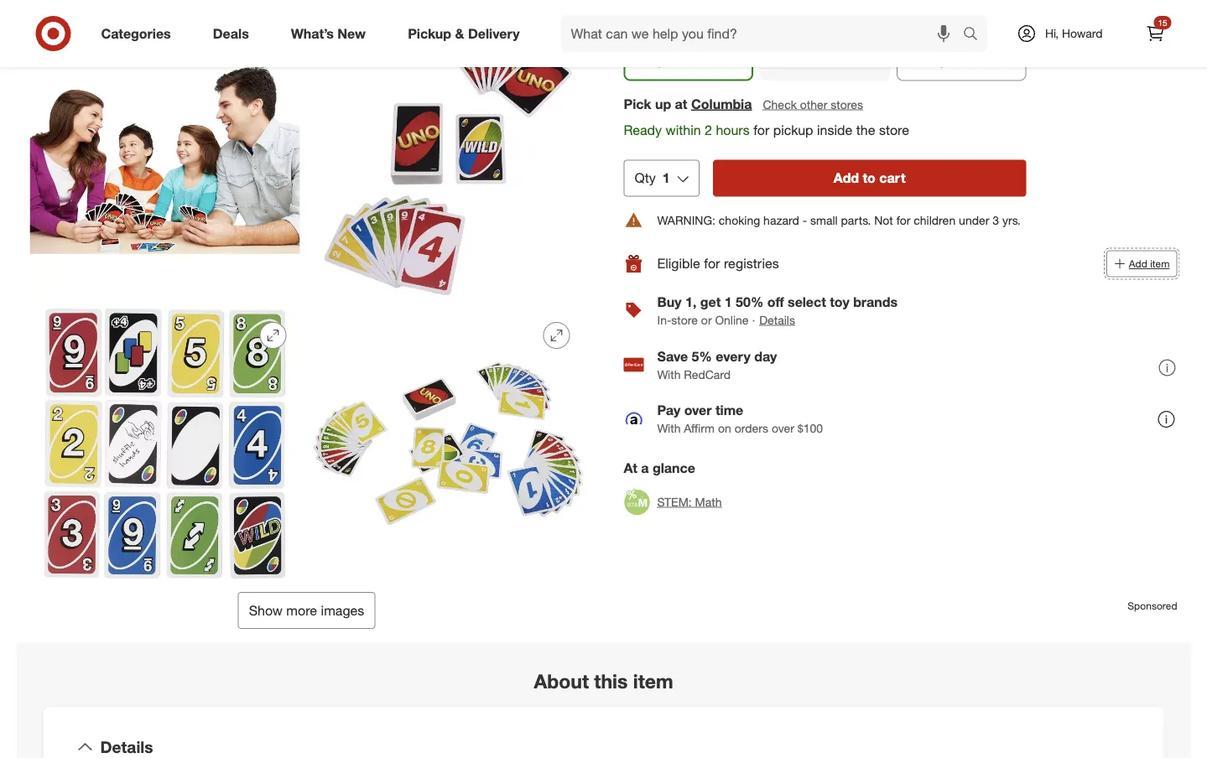 Task type: describe. For each thing, give the bounding box(es) containing it.
0 vertical spatial store
[[879, 121, 910, 138]]

details button
[[759, 311, 796, 329]]

shipping get it by fri, dec 8
[[908, 35, 991, 67]]

qty
[[635, 170, 656, 186]]

not inside delivery not available
[[772, 55, 788, 68]]

other
[[800, 97, 828, 111]]

What can we help you find? suggestions appear below search field
[[561, 15, 967, 52]]

inside
[[817, 121, 853, 138]]

columbia
[[691, 95, 752, 112]]

deals
[[213, 25, 249, 42]]

store inside buy 1, get 1 50% off select toy brands in-store or online ∙ details
[[672, 312, 698, 327]]

1 horizontal spatial for
[[754, 121, 770, 138]]

1 vertical spatial ready
[[624, 121, 662, 138]]

pickup for ready
[[635, 35, 678, 52]]

hi, howard
[[1045, 26, 1103, 41]]

show
[[249, 603, 283, 619]]

glance
[[653, 460, 695, 476]]

more
[[286, 603, 317, 619]]

registries
[[724, 255, 779, 272]]

ready within 2 hours for pickup inside the store
[[624, 121, 910, 138]]

day
[[754, 348, 777, 364]]

check other stores
[[763, 97, 863, 111]]

with inside save 5% every day with redcard
[[657, 367, 681, 382]]

show more images
[[249, 603, 364, 619]]

pay
[[657, 402, 681, 418]]

hazard
[[764, 212, 799, 227]]

affirm
[[684, 421, 715, 436]]

select
[[788, 294, 826, 310]]

2 inside 'pickup ready within 2 hours'
[[695, 55, 701, 67]]

fri,
[[949, 55, 962, 67]]

add for add item
[[1129, 257, 1148, 270]]

howard
[[1062, 26, 1103, 41]]

with inside pay over time with affirm on orders over $100
[[657, 421, 681, 436]]

15
[[1158, 17, 1167, 28]]

uno card game, 4 of 9 image
[[313, 25, 584, 296]]

categories
[[101, 25, 171, 42]]

show more images button
[[238, 593, 375, 629]]

columbia button
[[691, 94, 752, 113]]

online
[[715, 312, 749, 327]]

add item
[[1129, 257, 1170, 270]]

15 link
[[1137, 15, 1174, 52]]

sponsored
[[1128, 599, 1178, 612]]

save
[[657, 348, 688, 364]]

deals link
[[199, 15, 270, 52]]

at
[[624, 460, 637, 476]]

add item button
[[1107, 250, 1178, 277]]

what's
[[291, 25, 334, 42]]

categories link
[[87, 15, 192, 52]]

check other stores button
[[762, 95, 864, 113]]

this
[[594, 670, 628, 693]]

in-
[[657, 312, 672, 327]]

pickup ready within 2 hours
[[635, 35, 729, 67]]

pick
[[624, 95, 651, 112]]

images
[[321, 603, 364, 619]]

children
[[914, 212, 956, 227]]

what's new
[[291, 25, 366, 42]]

-
[[803, 212, 807, 227]]

uno card game, 3 of 9 image
[[30, 25, 300, 296]]

search
[[956, 27, 996, 43]]

it
[[927, 55, 932, 67]]

off
[[767, 294, 784, 310]]

stem: math button
[[624, 483, 722, 520]]

eligible for registries
[[657, 255, 779, 272]]

5%
[[692, 348, 712, 364]]

the
[[856, 121, 876, 138]]

at
[[675, 95, 688, 112]]

stem:
[[657, 494, 692, 509]]

brands
[[853, 294, 898, 310]]

∙
[[752, 312, 755, 327]]

about this item
[[534, 670, 673, 693]]

stores
[[831, 97, 863, 111]]

buy 1, get 1 50% off select toy brands link
[[657, 294, 898, 310]]

buy 1, get 1 50% off select toy brands in-store or online ∙ details
[[657, 294, 898, 327]]

ready inside 'pickup ready within 2 hours'
[[635, 55, 663, 67]]

1 inside buy 1, get 1 50% off select toy brands in-store or online ∙ details
[[725, 294, 732, 310]]

eligible
[[657, 255, 701, 272]]

about
[[534, 670, 589, 693]]

delivery inside delivery not available
[[772, 36, 824, 53]]

within inside 'pickup ready within 2 hours'
[[666, 55, 693, 67]]

details inside buy 1, get 1 50% off select toy brands in-store or online ∙ details
[[760, 312, 795, 327]]

up
[[655, 95, 671, 112]]

details button
[[57, 721, 1151, 758]]

1 vertical spatial hours
[[716, 121, 750, 138]]

qty 1
[[635, 170, 670, 186]]

delivery not available
[[772, 36, 830, 68]]

cart
[[880, 170, 906, 186]]

at a glance
[[624, 460, 695, 476]]



Task type: locate. For each thing, give the bounding box(es) containing it.
0 horizontal spatial item
[[633, 670, 673, 693]]

0 horizontal spatial over
[[684, 402, 712, 418]]

1 horizontal spatial add
[[1129, 257, 1148, 270]]

1 right get
[[725, 294, 732, 310]]

redcard
[[684, 367, 731, 382]]

0 vertical spatial over
[[684, 402, 712, 418]]

1 horizontal spatial pickup
[[635, 35, 678, 52]]

under
[[959, 212, 990, 227]]

pickup left &
[[408, 25, 451, 42]]

0 horizontal spatial 2
[[695, 55, 701, 67]]

on
[[718, 421, 731, 436]]

by
[[935, 55, 946, 67]]

add to cart button
[[713, 160, 1027, 196]]

0 horizontal spatial details
[[100, 737, 153, 757]]

what's new link
[[277, 15, 387, 52]]

8
[[986, 55, 991, 67]]

store right the on the right top of page
[[879, 121, 910, 138]]

pickup & delivery link
[[394, 15, 541, 52]]

with down pay
[[657, 421, 681, 436]]

new
[[338, 25, 366, 42]]

0 horizontal spatial store
[[672, 312, 698, 327]]

toy
[[830, 294, 850, 310]]

item
[[1150, 257, 1170, 270], [633, 670, 673, 693]]

within
[[666, 55, 693, 67], [666, 121, 701, 138]]

hours inside 'pickup ready within 2 hours'
[[704, 55, 729, 67]]

warning:
[[657, 212, 716, 227]]

search button
[[956, 15, 996, 55]]

0 horizontal spatial for
[[704, 255, 720, 272]]

small
[[811, 212, 838, 227]]

shipping
[[908, 35, 964, 52]]

pay over time with affirm on orders over $100
[[657, 402, 823, 436]]

details
[[760, 312, 795, 327], [100, 737, 153, 757]]

ready up pick
[[635, 55, 663, 67]]

2 vertical spatial for
[[704, 255, 720, 272]]

a
[[641, 460, 649, 476]]

50%
[[736, 294, 764, 310]]

time
[[716, 402, 744, 418]]

pickup up the up
[[635, 35, 678, 52]]

pickup
[[408, 25, 451, 42], [635, 35, 678, 52]]

over left $100
[[772, 421, 794, 436]]

1 vertical spatial details
[[100, 737, 153, 757]]

1 vertical spatial 1
[[725, 294, 732, 310]]

available
[[791, 55, 830, 68]]

1 vertical spatial not
[[874, 212, 893, 227]]

within up at
[[666, 55, 693, 67]]

uno card game, 6 of 9 image
[[313, 309, 584, 579]]

delivery right &
[[468, 25, 520, 42]]

pickup & delivery
[[408, 25, 520, 42]]

not left available
[[772, 55, 788, 68]]

1 with from the top
[[657, 367, 681, 382]]

to
[[863, 170, 876, 186]]

delivery
[[468, 25, 520, 42], [772, 36, 824, 53]]

add inside add to cart button
[[834, 170, 859, 186]]

1 vertical spatial item
[[633, 670, 673, 693]]

1 vertical spatial for
[[897, 212, 911, 227]]

2 with from the top
[[657, 421, 681, 436]]

not
[[772, 55, 788, 68], [874, 212, 893, 227]]

1
[[663, 170, 670, 186], [725, 294, 732, 310]]

3
[[993, 212, 999, 227]]

1 horizontal spatial item
[[1150, 257, 1170, 270]]

choking
[[719, 212, 760, 227]]

orders
[[735, 421, 769, 436]]

delivery up available
[[772, 36, 824, 53]]

0 horizontal spatial add
[[834, 170, 859, 186]]

pickup inside 'pickup ready within 2 hours'
[[635, 35, 678, 52]]

hours
[[704, 55, 729, 67], [716, 121, 750, 138]]

hours up columbia on the right
[[704, 55, 729, 67]]

2 up pick up at columbia
[[695, 55, 701, 67]]

or
[[701, 312, 712, 327]]

save 5% every day with redcard
[[657, 348, 777, 382]]

0 vertical spatial ready
[[635, 55, 663, 67]]

stem: math
[[657, 494, 722, 509]]

1 horizontal spatial 2
[[705, 121, 712, 138]]

1 horizontal spatial over
[[772, 421, 794, 436]]

pickup for &
[[408, 25, 451, 42]]

for right eligible
[[704, 255, 720, 272]]

0 horizontal spatial 1
[[663, 170, 670, 186]]

parts.
[[841, 212, 871, 227]]

store
[[879, 121, 910, 138], [672, 312, 698, 327]]

0 vertical spatial details
[[760, 312, 795, 327]]

1 vertical spatial store
[[672, 312, 698, 327]]

details inside details dropdown button
[[100, 737, 153, 757]]

0 horizontal spatial not
[[772, 55, 788, 68]]

2 down columbia button
[[705, 121, 712, 138]]

item inside add item button
[[1150, 257, 1170, 270]]

1 vertical spatial add
[[1129, 257, 1148, 270]]

1 vertical spatial 2
[[705, 121, 712, 138]]

0 horizontal spatial delivery
[[468, 25, 520, 42]]

1 vertical spatial within
[[666, 121, 701, 138]]

0 horizontal spatial pickup
[[408, 25, 451, 42]]

image gallery element
[[30, 0, 584, 629]]

0 vertical spatial add
[[834, 170, 859, 186]]

hours down columbia button
[[716, 121, 750, 138]]

1 horizontal spatial delivery
[[772, 36, 824, 53]]

get
[[908, 55, 924, 67]]

1 vertical spatial with
[[657, 421, 681, 436]]

1,
[[685, 294, 697, 310]]

0 vertical spatial not
[[772, 55, 788, 68]]

math
[[695, 494, 722, 509]]

2 horizontal spatial for
[[897, 212, 911, 227]]

with down save
[[657, 367, 681, 382]]

1 vertical spatial over
[[772, 421, 794, 436]]

get
[[700, 294, 721, 310]]

for
[[754, 121, 770, 138], [897, 212, 911, 227], [704, 255, 720, 272]]

ready down pick
[[624, 121, 662, 138]]

0 vertical spatial within
[[666, 55, 693, 67]]

0 vertical spatial hours
[[704, 55, 729, 67]]

0 vertical spatial for
[[754, 121, 770, 138]]

over
[[684, 402, 712, 418], [772, 421, 794, 436]]

over up affirm
[[684, 402, 712, 418]]

1 right qty
[[663, 170, 670, 186]]

0 vertical spatial item
[[1150, 257, 1170, 270]]

add inside add item button
[[1129, 257, 1148, 270]]

store down 1,
[[672, 312, 698, 327]]

pick up at columbia
[[624, 95, 752, 112]]

within down at
[[666, 121, 701, 138]]

0 vertical spatial with
[[657, 367, 681, 382]]

0 vertical spatial 1
[[663, 170, 670, 186]]

1 horizontal spatial store
[[879, 121, 910, 138]]

buy
[[657, 294, 682, 310]]

pickup
[[773, 121, 814, 138]]

check
[[763, 97, 797, 111]]

1 horizontal spatial not
[[874, 212, 893, 227]]

add to cart
[[834, 170, 906, 186]]

0 vertical spatial 2
[[695, 55, 701, 67]]

yrs.
[[1003, 212, 1021, 227]]

for left the children
[[897, 212, 911, 227]]

dec
[[965, 55, 983, 67]]

add for add to cart
[[834, 170, 859, 186]]

hi,
[[1045, 26, 1059, 41]]

every
[[716, 348, 751, 364]]

for down check
[[754, 121, 770, 138]]

not right parts.
[[874, 212, 893, 227]]

uno card game, 5 of 9 image
[[30, 309, 300, 579]]

1 horizontal spatial details
[[760, 312, 795, 327]]

2
[[695, 55, 701, 67], [705, 121, 712, 138]]

1 horizontal spatial 1
[[725, 294, 732, 310]]



Task type: vqa. For each thing, say whether or not it's contained in the screenshot.
5%
yes



